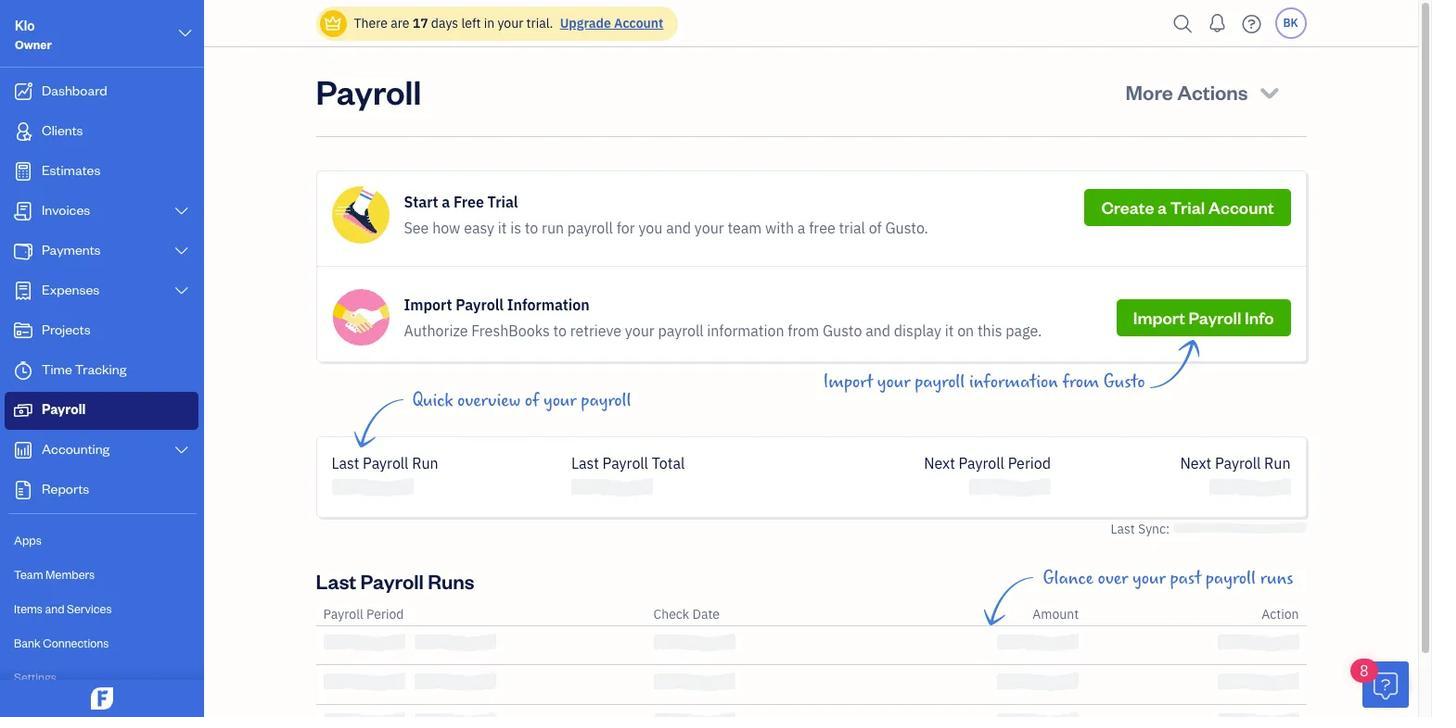 Task type: describe. For each thing, give the bounding box(es) containing it.
quick overview of your payroll
[[412, 390, 631, 412]]

import your payroll information from gusto
[[823, 372, 1145, 393]]

next for next payroll run
[[1180, 454, 1212, 473]]

run
[[542, 219, 564, 237]]

apps link
[[5, 525, 198, 557]]

projects link
[[5, 313, 198, 351]]

create a trial account button
[[1085, 189, 1291, 226]]

more actions
[[1126, 79, 1248, 105]]

resource center badge image
[[1363, 662, 1409, 709]]

estimates link
[[5, 153, 198, 191]]

sync
[[1138, 521, 1166, 538]]

go to help image
[[1237, 10, 1267, 38]]

trial inside the start a free trial see how easy it is to run payroll for you and your team with a free trial of gusto.
[[488, 193, 518, 211]]

17
[[413, 15, 428, 32]]

8
[[1360, 662, 1369, 681]]

items
[[14, 602, 43, 617]]

chevrondown image
[[1257, 79, 1282, 105]]

your right over
[[1133, 568, 1166, 590]]

next payroll run
[[1180, 454, 1291, 473]]

0 vertical spatial period
[[1008, 454, 1051, 473]]

and inside import payroll information authorize freshbooks to retrieve your payroll information from gusto and display it on this page.
[[866, 322, 890, 340]]

payroll for last payroll run
[[363, 454, 409, 473]]

trial.
[[526, 15, 553, 32]]

last payroll runs
[[316, 568, 475, 594]]

clients link
[[5, 113, 198, 151]]

connections
[[43, 636, 109, 651]]

report image
[[12, 481, 34, 500]]

free
[[454, 193, 484, 211]]

last for last payroll total
[[571, 454, 599, 473]]

in
[[484, 15, 495, 32]]

days
[[431, 15, 458, 32]]

chevron large down image for invoices
[[173, 204, 190, 219]]

team
[[728, 219, 762, 237]]

there
[[354, 15, 388, 32]]

team
[[14, 568, 43, 582]]

1 horizontal spatial a
[[798, 219, 805, 237]]

create a trial account
[[1101, 197, 1274, 218]]

last for last payroll run
[[332, 454, 359, 473]]

payroll period
[[323, 606, 404, 623]]

crown image
[[323, 13, 343, 33]]

bank connections
[[14, 636, 109, 651]]

chevron large down image for accounting
[[173, 443, 190, 458]]

klo owner
[[15, 17, 52, 52]]

create
[[1101, 197, 1154, 218]]

glance over your past payroll runs
[[1043, 568, 1293, 590]]

search image
[[1168, 10, 1198, 38]]

to inside the start a free trial see how easy it is to run payroll for you and your team with a free trial of gusto.
[[525, 219, 538, 237]]

import for import your payroll information from gusto
[[823, 372, 873, 393]]

chevron large down image for payments
[[173, 244, 190, 259]]

easy
[[464, 219, 494, 237]]

8 button
[[1351, 659, 1409, 709]]

retrieve
[[570, 322, 621, 340]]

clients
[[42, 122, 83, 139]]

with
[[765, 219, 794, 237]]

bank connections link
[[5, 628, 198, 660]]

action
[[1262, 606, 1299, 623]]

items and services
[[14, 602, 112, 617]]

a for create
[[1158, 197, 1167, 218]]

apps
[[14, 533, 42, 548]]

import for import payroll info
[[1133, 307, 1185, 328]]

team members
[[14, 568, 95, 582]]

run for next payroll run
[[1264, 454, 1291, 473]]

freshbooks
[[471, 322, 550, 340]]

gusto inside import payroll information authorize freshbooks to retrieve your payroll information from gusto and display it on this page.
[[823, 322, 862, 340]]

upgrade account link
[[556, 15, 663, 32]]

is
[[510, 219, 521, 237]]

there are 17 days left in your trial. upgrade account
[[354, 15, 663, 32]]

for
[[617, 219, 635, 237]]

project image
[[12, 322, 34, 340]]

how
[[432, 219, 460, 237]]

last payroll run
[[332, 454, 438, 473]]

check date
[[653, 606, 720, 623]]

free
[[809, 219, 835, 237]]

timer image
[[12, 362, 34, 380]]

last for last sync :
[[1111, 521, 1135, 538]]

more
[[1126, 79, 1173, 105]]

tracking
[[75, 361, 126, 378]]

payment image
[[12, 242, 34, 261]]

payroll for import payroll info
[[1189, 307, 1241, 328]]

your right in
[[498, 15, 523, 32]]

start
[[404, 193, 438, 211]]

0 vertical spatial account
[[614, 15, 663, 32]]

payroll for next payroll period
[[959, 454, 1004, 473]]

time
[[42, 361, 72, 378]]

members
[[46, 568, 95, 582]]

overview
[[457, 390, 520, 412]]

authorize
[[404, 322, 468, 340]]

1 vertical spatial information
[[969, 372, 1058, 393]]

date
[[692, 606, 720, 623]]

projects
[[42, 321, 91, 339]]

payroll for last payroll total
[[603, 454, 648, 473]]

estimate image
[[12, 162, 34, 181]]

account inside create a trial account button
[[1208, 197, 1274, 218]]

import payroll information authorize freshbooks to retrieve your payroll information from gusto and display it on this page.
[[404, 296, 1042, 340]]

see
[[404, 219, 429, 237]]

dashboard image
[[12, 83, 34, 101]]

1 vertical spatial from
[[1063, 372, 1099, 393]]

time tracking link
[[5, 352, 198, 390]]



Task type: locate. For each thing, give the bounding box(es) containing it.
0 horizontal spatial and
[[45, 602, 65, 617]]

period
[[1008, 454, 1051, 473], [366, 606, 404, 623]]

0 horizontal spatial account
[[614, 15, 663, 32]]

payments
[[42, 241, 101, 259]]

1 horizontal spatial next
[[1180, 454, 1212, 473]]

:
[[1166, 521, 1170, 538]]

1 horizontal spatial gusto
[[1104, 372, 1145, 393]]

your right overview
[[543, 390, 577, 412]]

chevron large down image for expenses
[[173, 284, 190, 299]]

1 horizontal spatial it
[[945, 322, 954, 340]]

1 vertical spatial it
[[945, 322, 954, 340]]

chevron large down image inside payments link
[[173, 244, 190, 259]]

to down information on the left top
[[553, 322, 567, 340]]

and inside the start a free trial see how easy it is to run payroll for you and your team with a free trial of gusto.
[[666, 219, 691, 237]]

payroll for next payroll run
[[1215, 454, 1261, 473]]

1 horizontal spatial run
[[1264, 454, 1291, 473]]

actions
[[1177, 79, 1248, 105]]

payroll for import payroll information authorize freshbooks to retrieve your payroll information from gusto and display it on this page.
[[456, 296, 504, 314]]

0 horizontal spatial import
[[404, 296, 452, 314]]

2 vertical spatial chevron large down image
[[173, 284, 190, 299]]

2 chevron large down image from the top
[[173, 443, 190, 458]]

dashboard
[[42, 82, 107, 99]]

payments link
[[5, 233, 198, 271]]

of
[[869, 219, 882, 237], [525, 390, 539, 412]]

info
[[1245, 307, 1274, 328]]

expenses
[[42, 281, 99, 299]]

payroll for last payroll runs
[[360, 568, 424, 594]]

next
[[924, 454, 955, 473], [1180, 454, 1212, 473]]

chevron large down image
[[177, 22, 194, 45], [173, 244, 190, 259], [173, 284, 190, 299]]

estimates
[[42, 161, 100, 179]]

of inside the start a free trial see how easy it is to run payroll for you and your team with a free trial of gusto.
[[869, 219, 882, 237]]

chart image
[[12, 442, 34, 460]]

to
[[525, 219, 538, 237], [553, 322, 567, 340]]

0 horizontal spatial trial
[[488, 193, 518, 211]]

over
[[1098, 568, 1128, 590]]

of right overview
[[525, 390, 539, 412]]

are
[[391, 15, 409, 32]]

your
[[498, 15, 523, 32], [695, 219, 724, 237], [625, 322, 655, 340], [877, 372, 910, 393], [543, 390, 577, 412], [1133, 568, 1166, 590]]

payroll link
[[5, 392, 198, 430]]

check
[[653, 606, 689, 623]]

it left is
[[498, 219, 507, 237]]

of right trial
[[869, 219, 882, 237]]

2 horizontal spatial and
[[866, 322, 890, 340]]

next payroll period
[[924, 454, 1051, 473]]

your inside import payroll information authorize freshbooks to retrieve your payroll information from gusto and display it on this page.
[[625, 322, 655, 340]]

import payroll info button
[[1117, 300, 1291, 337]]

2 horizontal spatial import
[[1133, 307, 1185, 328]]

0 vertical spatial chevron large down image
[[173, 204, 190, 219]]

items and services link
[[5, 594, 198, 626]]

1 vertical spatial to
[[553, 322, 567, 340]]

your inside the start a free trial see how easy it is to run payroll for you and your team with a free trial of gusto.
[[695, 219, 724, 237]]

it left on on the right top of page
[[945, 322, 954, 340]]

payroll down display
[[915, 372, 965, 393]]

team members link
[[5, 559, 198, 592]]

run for last payroll run
[[412, 454, 438, 473]]

next for next payroll period
[[924, 454, 955, 473]]

gusto.
[[885, 219, 928, 237]]

past
[[1170, 568, 1201, 590]]

payroll inside import payroll information authorize freshbooks to retrieve your payroll information from gusto and display it on this page.
[[658, 322, 704, 340]]

1 chevron large down image from the top
[[173, 204, 190, 219]]

this
[[978, 322, 1002, 340]]

chevron large down image inside accounting link
[[173, 443, 190, 458]]

import payroll info
[[1133, 307, 1274, 328]]

0 vertical spatial to
[[525, 219, 538, 237]]

reports link
[[5, 472, 198, 510]]

trial
[[488, 193, 518, 211], [1170, 197, 1205, 218]]

chevron large down image inside the invoices link
[[173, 204, 190, 219]]

chevron large down image down payroll link
[[173, 443, 190, 458]]

trial
[[839, 219, 865, 237]]

0 vertical spatial and
[[666, 219, 691, 237]]

from inside import payroll information authorize freshbooks to retrieve your payroll information from gusto and display it on this page.
[[788, 322, 819, 340]]

to inside import payroll information authorize freshbooks to retrieve your payroll information from gusto and display it on this page.
[[553, 322, 567, 340]]

bk
[[1283, 16, 1298, 30]]

client image
[[12, 122, 34, 141]]

information inside import payroll information authorize freshbooks to retrieve your payroll information from gusto and display it on this page.
[[707, 322, 784, 340]]

2 vertical spatial and
[[45, 602, 65, 617]]

1 horizontal spatial period
[[1008, 454, 1051, 473]]

import for import payroll information authorize freshbooks to retrieve your payroll information from gusto and display it on this page.
[[404, 296, 452, 314]]

information
[[707, 322, 784, 340], [969, 372, 1058, 393]]

expenses link
[[5, 273, 198, 311]]

0 vertical spatial chevron large down image
[[177, 22, 194, 45]]

freshbooks image
[[87, 688, 117, 711]]

1 run from the left
[[412, 454, 438, 473]]

amount
[[1033, 606, 1079, 623]]

1 horizontal spatial information
[[969, 372, 1058, 393]]

a left free
[[798, 219, 805, 237]]

0 horizontal spatial next
[[924, 454, 955, 473]]

settings link
[[5, 662, 198, 695]]

1 horizontal spatial of
[[869, 219, 882, 237]]

on
[[957, 322, 974, 340]]

payroll inside the start a free trial see how easy it is to run payroll for you and your team with a free trial of gusto.
[[567, 219, 613, 237]]

more actions button
[[1109, 70, 1299, 114]]

it inside import payroll information authorize freshbooks to retrieve your payroll information from gusto and display it on this page.
[[945, 322, 954, 340]]

from
[[788, 322, 819, 340], [1063, 372, 1099, 393]]

last for last payroll runs
[[316, 568, 356, 594]]

1 vertical spatial chevron large down image
[[173, 244, 190, 259]]

it inside the start a free trial see how easy it is to run payroll for you and your team with a free trial of gusto.
[[498, 219, 507, 237]]

your down display
[[877, 372, 910, 393]]

account
[[614, 15, 663, 32], [1208, 197, 1274, 218]]

runs
[[428, 568, 475, 594]]

payroll
[[567, 219, 613, 237], [658, 322, 704, 340], [915, 372, 965, 393], [581, 390, 631, 412], [1206, 568, 1256, 590]]

invoice image
[[12, 202, 34, 221]]

and inside main element
[[45, 602, 65, 617]]

main element
[[0, 0, 250, 718]]

0 vertical spatial gusto
[[823, 322, 862, 340]]

trial inside button
[[1170, 197, 1205, 218]]

1 vertical spatial account
[[1208, 197, 1274, 218]]

1 vertical spatial gusto
[[1104, 372, 1145, 393]]

accounting
[[42, 441, 110, 458]]

and left display
[[866, 322, 890, 340]]

0 horizontal spatial it
[[498, 219, 507, 237]]

a inside button
[[1158, 197, 1167, 218]]

and
[[666, 219, 691, 237], [866, 322, 890, 340], [45, 602, 65, 617]]

payroll right 'past'
[[1206, 568, 1256, 590]]

0 horizontal spatial from
[[788, 322, 819, 340]]

payroll inside payroll link
[[42, 401, 86, 418]]

bk button
[[1275, 7, 1306, 39]]

runs
[[1260, 568, 1293, 590]]

your right retrieve
[[625, 322, 655, 340]]

1 horizontal spatial account
[[1208, 197, 1274, 218]]

time tracking
[[42, 361, 126, 378]]

glance
[[1043, 568, 1094, 590]]

payroll
[[316, 70, 421, 113], [456, 296, 504, 314], [1189, 307, 1241, 328], [42, 401, 86, 418], [363, 454, 409, 473], [603, 454, 648, 473], [959, 454, 1004, 473], [1215, 454, 1261, 473], [360, 568, 424, 594], [323, 606, 363, 623]]

and right you
[[666, 219, 691, 237]]

a right create
[[1158, 197, 1167, 218]]

1 horizontal spatial trial
[[1170, 197, 1205, 218]]

and right items
[[45, 602, 65, 617]]

1 horizontal spatial import
[[823, 372, 873, 393]]

2 next from the left
[[1180, 454, 1212, 473]]

payroll inside import payroll info button
[[1189, 307, 1241, 328]]

payroll right retrieve
[[658, 322, 704, 340]]

0 horizontal spatial period
[[366, 606, 404, 623]]

money image
[[12, 402, 34, 420]]

invoices
[[42, 201, 90, 219]]

1 horizontal spatial from
[[1063, 372, 1099, 393]]

0 horizontal spatial information
[[707, 322, 784, 340]]

0 horizontal spatial run
[[412, 454, 438, 473]]

import inside button
[[1133, 307, 1185, 328]]

0 horizontal spatial of
[[525, 390, 539, 412]]

payroll left for
[[567, 219, 613, 237]]

chevron large down image
[[173, 204, 190, 219], [173, 443, 190, 458]]

dashboard link
[[5, 73, 198, 111]]

accounting link
[[5, 432, 198, 470]]

to right is
[[525, 219, 538, 237]]

0 horizontal spatial a
[[442, 193, 450, 211]]

upgrade
[[560, 15, 611, 32]]

1 vertical spatial chevron large down image
[[173, 443, 190, 458]]

0 vertical spatial from
[[788, 322, 819, 340]]

start a free trial see how easy it is to run payroll for you and your team with a free trial of gusto.
[[404, 193, 928, 237]]

last sync :
[[1111, 521, 1173, 538]]

0 vertical spatial information
[[707, 322, 784, 340]]

expense image
[[12, 282, 34, 301]]

1 horizontal spatial and
[[666, 219, 691, 237]]

a for start
[[442, 193, 450, 211]]

chevron large down image down estimates link
[[173, 204, 190, 219]]

1 vertical spatial of
[[525, 390, 539, 412]]

services
[[67, 602, 112, 617]]

display
[[894, 322, 941, 340]]

2 horizontal spatial a
[[1158, 197, 1167, 218]]

0 horizontal spatial to
[[525, 219, 538, 237]]

settings
[[14, 671, 56, 685]]

1 vertical spatial and
[[866, 322, 890, 340]]

bank
[[14, 636, 41, 651]]

quick
[[412, 390, 453, 412]]

0 vertical spatial of
[[869, 219, 882, 237]]

import inside import payroll information authorize freshbooks to retrieve your payroll information from gusto and display it on this page.
[[404, 296, 452, 314]]

notifications image
[[1203, 5, 1232, 42]]

last
[[332, 454, 359, 473], [571, 454, 599, 473], [1111, 521, 1135, 538], [316, 568, 356, 594]]

a left the free
[[442, 193, 450, 211]]

total
[[652, 454, 685, 473]]

last payroll total
[[571, 454, 685, 473]]

1 horizontal spatial to
[[553, 322, 567, 340]]

payroll up last payroll total
[[581, 390, 631, 412]]

trial up is
[[488, 193, 518, 211]]

you
[[639, 219, 663, 237]]

page.
[[1006, 322, 1042, 340]]

gusto
[[823, 322, 862, 340], [1104, 372, 1145, 393]]

2 run from the left
[[1264, 454, 1291, 473]]

trial right create
[[1170, 197, 1205, 218]]

invoices link
[[5, 193, 198, 231]]

0 horizontal spatial gusto
[[823, 322, 862, 340]]

owner
[[15, 37, 52, 52]]

1 next from the left
[[924, 454, 955, 473]]

0 vertical spatial it
[[498, 219, 507, 237]]

1 vertical spatial period
[[366, 606, 404, 623]]

klo
[[15, 17, 35, 34]]

payroll inside import payroll information authorize freshbooks to retrieve your payroll information from gusto and display it on this page.
[[456, 296, 504, 314]]

your left team
[[695, 219, 724, 237]]



Task type: vqa. For each thing, say whether or not it's contained in the screenshot.
View to the left
no



